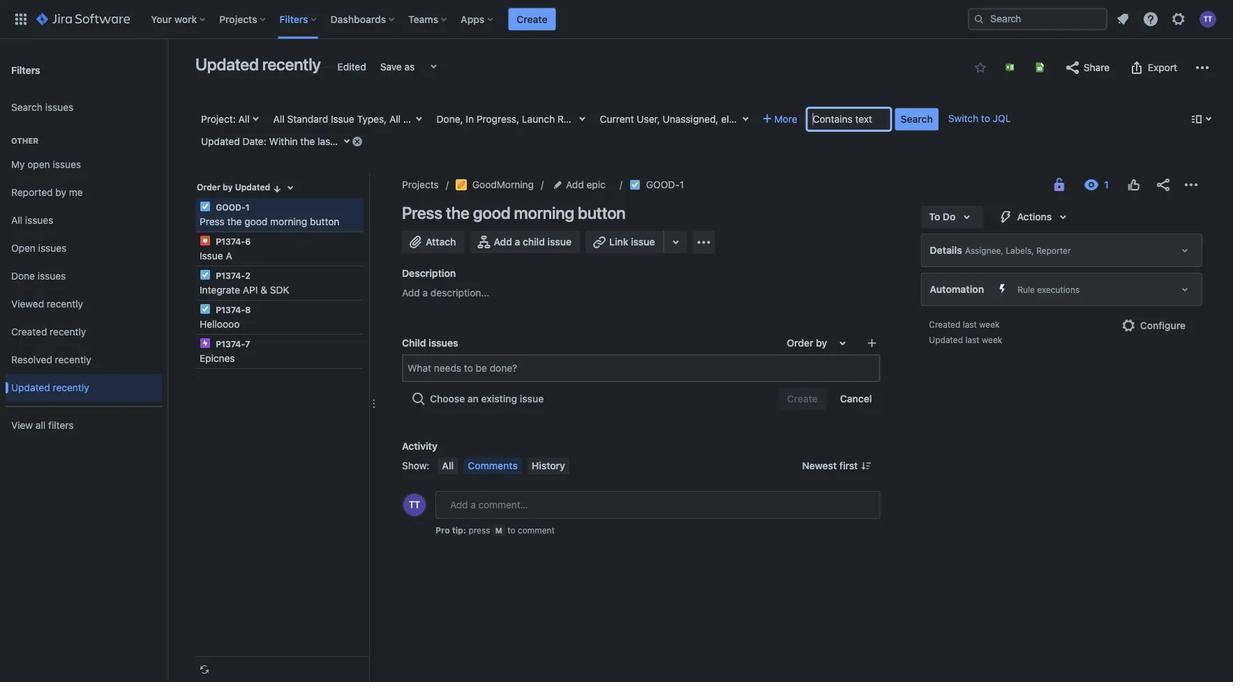 Task type: locate. For each thing, give the bounding box(es) containing it.
good- left copy link to issue "icon"
[[646, 179, 680, 191]]

issues up viewed recently
[[38, 271, 66, 282]]

recently down resolved recently link
[[53, 382, 89, 394]]

existing
[[481, 393, 517, 405]]

0 horizontal spatial press the good morning button
[[200, 216, 340, 228]]

2 vertical spatial week
[[982, 335, 1003, 345]]

0 vertical spatial updated recently
[[195, 54, 321, 74]]

epicnes
[[200, 353, 235, 364]]

Child issues field
[[403, 356, 879, 381]]

to left jql
[[981, 113, 990, 124]]

actions button
[[989, 206, 1080, 228]]

created last week updated last week
[[929, 320, 1003, 345]]

view
[[11, 420, 33, 431]]

task image up integrate
[[200, 269, 211, 281]]

0 vertical spatial do
[[678, 113, 691, 125]]

do up "details"
[[943, 211, 956, 223]]

good-1 up link web pages and more icon
[[646, 179, 684, 191]]

updated down "date:"
[[235, 183, 270, 192]]

issues for search issues
[[45, 102, 74, 113]]

pro
[[436, 526, 450, 535]]

0 vertical spatial last
[[318, 136, 334, 147]]

search inside button
[[901, 113, 933, 125]]

2 vertical spatial add
[[402, 287, 420, 299]]

2 vertical spatial last
[[966, 335, 980, 345]]

a down description
[[423, 287, 428, 299]]

your profile and settings image
[[1200, 11, 1217, 28]]

issues right child on the left
[[429, 337, 458, 349]]

0 horizontal spatial search
[[11, 102, 43, 113]]

labels,
[[1006, 246, 1034, 255]]

more
[[775, 113, 798, 125]]

1 vertical spatial task image
[[200, 304, 211, 315]]

as
[[405, 61, 415, 73]]

add left epic
[[566, 179, 584, 191]]

1 horizontal spatial do
[[943, 211, 956, 223]]

1 horizontal spatial good-1
[[646, 179, 684, 191]]

all button
[[438, 458, 458, 475]]

add epic button
[[551, 177, 610, 193]]

all inside button
[[442, 460, 454, 472]]

create child image
[[867, 338, 878, 349]]

projects inside popup button
[[219, 13, 257, 25]]

1 vertical spatial do
[[943, 211, 956, 223]]

1 vertical spatial filters
[[11, 64, 40, 76]]

recently down the viewed recently link
[[50, 326, 86, 338]]

issue for choose an existing issue
[[520, 393, 544, 405]]

0 horizontal spatial add
[[402, 287, 420, 299]]

by inside dropdown button
[[816, 337, 827, 349]]

1 horizontal spatial created
[[929, 320, 961, 329]]

your
[[151, 13, 172, 25]]

export
[[1148, 62, 1178, 73]]

filters up search issues
[[11, 64, 40, 76]]

0 vertical spatial add
[[566, 179, 584, 191]]

details
[[930, 245, 963, 256]]

to
[[981, 113, 990, 124], [508, 526, 516, 535]]

0 horizontal spatial filters
[[11, 64, 40, 76]]

morning
[[514, 203, 574, 223], [270, 216, 307, 228]]

configure link
[[1112, 315, 1194, 337]]

add left the child
[[494, 236, 512, 248]]

1 horizontal spatial small image
[[975, 62, 986, 73]]

p1374- for epicnes
[[216, 339, 245, 349]]

story,
[[554, 113, 581, 125]]

recently for 'created recently' link
[[50, 326, 86, 338]]

recently down 'created recently' link
[[55, 354, 91, 366]]

updated recently down resolved recently
[[11, 382, 89, 394]]

add inside popup button
[[566, 179, 584, 191]]

2 task from the left
[[583, 113, 604, 125]]

all up "within"
[[273, 113, 285, 125]]

0 vertical spatial order
[[197, 183, 221, 192]]

1 vertical spatial 1
[[680, 179, 684, 191]]

0 horizontal spatial to
[[665, 113, 675, 125]]

sub-
[[403, 113, 425, 125]]

projects for projects link
[[402, 179, 439, 191]]

all up "date:"
[[238, 113, 250, 125]]

menu bar
[[435, 458, 572, 475]]

0 horizontal spatial 1
[[245, 202, 250, 212]]

issues right open
[[38, 243, 67, 254]]

1 horizontal spatial by
[[223, 183, 233, 192]]

updated recently down "projects" popup button
[[195, 54, 321, 74]]

0 vertical spatial task image
[[630, 179, 641, 191]]

1 horizontal spatial good
[[473, 203, 511, 223]]

good up 6
[[244, 216, 268, 228]]

p1374-2
[[214, 271, 250, 281]]

good-1 down order by updated at the top left
[[214, 202, 250, 212]]

task image up helloooo
[[200, 304, 211, 315]]

to right m
[[508, 526, 516, 535]]

1 horizontal spatial projects
[[402, 179, 439, 191]]

issues up the my open issues
[[45, 102, 74, 113]]

created down viewed at the left top of page
[[11, 326, 47, 338]]

0 vertical spatial to
[[665, 113, 675, 125]]

to up "details"
[[929, 211, 940, 223]]

settings image
[[1171, 11, 1187, 28]]

issue right existing
[[520, 393, 544, 405]]

issue
[[548, 236, 572, 248], [631, 236, 655, 248], [520, 393, 544, 405]]

vote options: no one has voted for this issue yet. image
[[1126, 177, 1143, 193]]

0 horizontal spatial small image
[[272, 183, 283, 194]]

0 horizontal spatial do
[[678, 113, 691, 125]]

search up other
[[11, 102, 43, 113]]

1 vertical spatial updated recently
[[11, 382, 89, 394]]

all up open
[[11, 215, 22, 226]]

view all filters link
[[6, 412, 162, 440]]

1 horizontal spatial press
[[402, 203, 442, 223]]

2 horizontal spatial by
[[816, 337, 827, 349]]

order by updated link
[[195, 179, 284, 195]]

0 horizontal spatial order
[[197, 183, 221, 192]]

1 horizontal spatial types,
[[474, 113, 504, 125]]

reporter
[[1037, 246, 1071, 255]]

updated inside other group
[[11, 382, 50, 394]]

0 horizontal spatial by
[[55, 187, 66, 198]]

add inside button
[[494, 236, 512, 248]]

other group
[[6, 121, 162, 406]]

the
[[300, 136, 315, 147], [446, 203, 470, 223], [227, 216, 242, 228]]

automation
[[930, 284, 984, 295]]

projects
[[219, 13, 257, 25], [402, 179, 439, 191]]

to right test,
[[665, 113, 675, 125]]

0 horizontal spatial good-
[[216, 202, 245, 212]]

all standard issue types,                                 all sub-task issue types,                                 bug,                                 epic,                                 story,                                 task
[[273, 113, 604, 125]]

done,
[[437, 113, 463, 125]]

0 horizontal spatial projects
[[219, 13, 257, 25]]

updated down automation in the top of the page
[[929, 335, 963, 345]]

1 vertical spatial good-
[[216, 202, 245, 212]]

0 horizontal spatial to
[[508, 526, 516, 535]]

task image up bug image
[[200, 201, 211, 212]]

do inside dropdown button
[[678, 113, 691, 125]]

1 horizontal spatial order
[[787, 337, 814, 349]]

press up bug image
[[200, 216, 225, 228]]

1 horizontal spatial task
[[583, 113, 604, 125]]

1 task image from the top
[[200, 269, 211, 281]]

1 horizontal spatial issue
[[548, 236, 572, 248]]

types, right in
[[474, 113, 504, 125]]

epic,
[[530, 113, 552, 125]]

0 horizontal spatial types,
[[357, 113, 387, 125]]

updated recently
[[195, 54, 321, 74], [11, 382, 89, 394]]

configure
[[1140, 320, 1186, 332]]

search image
[[974, 14, 985, 25]]

2 vertical spatial 1
[[245, 202, 250, 212]]

0 horizontal spatial updated recently
[[11, 382, 89, 394]]

task image left good-1 link
[[630, 179, 641, 191]]

p1374-7
[[214, 339, 250, 349]]

small image
[[975, 62, 986, 73], [272, 183, 283, 194]]

in
[[466, 113, 474, 125]]

all for all
[[442, 460, 454, 472]]

Add a comment… field
[[436, 491, 880, 519]]

1 vertical spatial a
[[423, 287, 428, 299]]

all inside other group
[[11, 215, 22, 226]]

1 up link web pages and more icon
[[680, 179, 684, 191]]

created inside other group
[[11, 326, 47, 338]]

a left the child
[[515, 236, 520, 248]]

good down goodmorning link
[[473, 203, 511, 223]]

1 vertical spatial task image
[[200, 201, 211, 212]]

1 vertical spatial order
[[787, 337, 814, 349]]

0 horizontal spatial issue
[[520, 393, 544, 405]]

task image for helloooo
[[200, 304, 211, 315]]

issues for done issues
[[38, 271, 66, 282]]

banner containing your work
[[0, 0, 1233, 39]]

add a child issue button
[[470, 231, 580, 253]]

updated down resolved
[[11, 382, 50, 394]]

p1374- up integrate
[[216, 271, 245, 281]]

issue for add a child issue
[[548, 236, 572, 248]]

button
[[578, 203, 626, 223], [310, 216, 340, 228]]

4 p1374- from the top
[[216, 339, 245, 349]]

0 vertical spatial small image
[[975, 62, 986, 73]]

banner
[[0, 0, 1233, 39]]

issues
[[45, 102, 74, 113], [53, 159, 81, 170], [25, 215, 53, 226], [38, 243, 67, 254], [38, 271, 66, 282], [429, 337, 458, 349]]

0 vertical spatial projects
[[219, 13, 257, 25]]

0 horizontal spatial good
[[244, 216, 268, 228]]

press
[[402, 203, 442, 223], [200, 216, 225, 228]]

morning down order by updated 'link'
[[270, 216, 307, 228]]

p1374-6
[[214, 237, 251, 246]]

2 task image from the top
[[200, 304, 211, 315]]

search button
[[895, 108, 939, 131]]

1 horizontal spatial add
[[494, 236, 512, 248]]

history
[[532, 460, 565, 472]]

issue inside button
[[548, 236, 572, 248]]

a for child
[[515, 236, 520, 248]]

0 vertical spatial good-
[[646, 179, 680, 191]]

issue down bug image
[[200, 250, 223, 262]]

1 vertical spatial small image
[[272, 183, 283, 194]]

p1374- up the a
[[216, 237, 245, 246]]

good- down order by updated at the top left
[[216, 202, 245, 212]]

types,
[[357, 113, 387, 125], [474, 113, 504, 125]]

1 horizontal spatial search
[[901, 113, 933, 125]]

task left in
[[425, 113, 445, 125]]

reported by me
[[11, 187, 83, 198]]

filters
[[280, 13, 308, 25], [11, 64, 40, 76]]

open issues link
[[6, 235, 162, 262]]

3 p1374- from the top
[[216, 305, 245, 315]]

1 vertical spatial to
[[508, 526, 516, 535]]

task image
[[200, 269, 211, 281], [200, 304, 211, 315]]

7
[[245, 339, 250, 349]]

press the good morning button down 'goodmorning'
[[402, 203, 626, 223]]

terry
[[853, 113, 876, 125]]

assignee,
[[965, 246, 1004, 255]]

p1374- up epicnes
[[216, 339, 245, 349]]

order
[[197, 183, 221, 192], [787, 337, 814, 349]]

switch to jql link
[[948, 113, 1011, 124]]

0 horizontal spatial a
[[423, 287, 428, 299]]

newest first image
[[861, 461, 872, 472]]

2 p1374- from the top
[[216, 271, 245, 281]]

choose
[[430, 393, 465, 405]]

save
[[380, 61, 402, 73]]

0 vertical spatial task image
[[200, 269, 211, 281]]

description...
[[431, 287, 490, 299]]

save as button
[[373, 56, 422, 78]]

updated inside 'link'
[[235, 183, 270, 192]]

jira software image
[[36, 11, 130, 28], [36, 11, 130, 28]]

press the good morning button up 6
[[200, 216, 340, 228]]

issue left progress,
[[448, 113, 471, 125]]

order inside 'link'
[[197, 183, 221, 192]]

by inside other group
[[55, 187, 66, 198]]

1 horizontal spatial updated recently
[[195, 54, 321, 74]]

all standard issue types,                                 all sub-task issue types,                                 bug,                                 epic,                                 story,                                 task button
[[268, 108, 604, 131]]

1 horizontal spatial filters
[[280, 13, 308, 25]]

morning up the child
[[514, 203, 574, 223]]

task
[[425, 113, 445, 125], [583, 113, 604, 125]]

issues up open issues
[[25, 215, 53, 226]]

1 horizontal spatial a
[[515, 236, 520, 248]]

1 horizontal spatial the
[[300, 136, 315, 147]]

order by
[[787, 337, 827, 349]]

goodmorning
[[472, 179, 534, 191]]

by up p1374-6
[[223, 183, 233, 192]]

sdk
[[270, 284, 290, 296]]

by
[[223, 183, 233, 192], [55, 187, 66, 198], [816, 337, 827, 349]]

good-1
[[646, 179, 684, 191], [214, 202, 250, 212]]

task image for integrate api & sdk
[[200, 269, 211, 281]]

0 horizontal spatial task
[[425, 113, 445, 125]]

epic image
[[200, 338, 211, 349]]

1 horizontal spatial to
[[929, 211, 940, 223]]

search left switch
[[901, 113, 933, 125]]

share link
[[1058, 57, 1117, 79]]

Search field
[[968, 8, 1108, 30]]

small image left open in microsoft excel icon at the top right of the page
[[975, 62, 986, 73]]

created
[[929, 320, 961, 329], [11, 326, 47, 338]]

task image
[[630, 179, 641, 191], [200, 201, 211, 212]]

projects for "projects" popup button
[[219, 13, 257, 25]]

recently up the created recently
[[47, 298, 83, 310]]

1 vertical spatial projects
[[402, 179, 439, 191]]

the up p1374-6
[[227, 216, 242, 228]]

add for add a child issue
[[494, 236, 512, 248]]

created inside created last week updated last week
[[929, 320, 961, 329]]

2 horizontal spatial the
[[446, 203, 470, 223]]

projects left goodmorning image
[[402, 179, 439, 191]]

link
[[609, 236, 629, 248]]

sidebar navigation image
[[152, 56, 183, 84]]

filters right "projects" popup button
[[280, 13, 308, 25]]

1 vertical spatial add
[[494, 236, 512, 248]]

1 vertical spatial to
[[929, 211, 940, 223]]

by inside 'link'
[[223, 183, 233, 192]]

add down description
[[402, 287, 420, 299]]

2 horizontal spatial 1
[[680, 179, 684, 191]]

issue right the child
[[548, 236, 572, 248]]

created for created recently
[[11, 326, 47, 338]]

menu bar containing all
[[435, 458, 572, 475]]

0 horizontal spatial created
[[11, 326, 47, 338]]

search
[[11, 102, 43, 113], [901, 113, 933, 125]]

projects link
[[402, 177, 439, 193]]

task right story,
[[583, 113, 604, 125]]

0 horizontal spatial morning
[[270, 216, 307, 228]]

share image
[[1155, 177, 1172, 193]]

p1374- up helloooo
[[216, 305, 245, 315]]

week
[[343, 136, 367, 147], [980, 320, 1000, 329], [982, 335, 1003, 345]]

all right show:
[[442, 460, 454, 472]]

issue up 'remove criteria' image
[[331, 113, 354, 125]]

1 horizontal spatial to
[[981, 113, 990, 124]]

unassigned,
[[663, 113, 719, 125]]

a inside button
[[515, 236, 520, 248]]

0 vertical spatial filters
[[280, 13, 308, 25]]

by left create child 'icon'
[[816, 337, 827, 349]]

1 horizontal spatial 1
[[336, 136, 341, 147]]

by left 'me'
[[55, 187, 66, 198]]

0 horizontal spatial task image
[[200, 201, 211, 212]]

created down automation in the top of the page
[[929, 320, 961, 329]]

bug image
[[200, 235, 211, 246]]

2 horizontal spatial add
[[566, 179, 584, 191]]

1 p1374- from the top
[[216, 237, 245, 246]]

p1374-8
[[214, 305, 251, 315]]

updated down the project:
[[201, 136, 240, 147]]

1 left 'remove criteria' image
[[336, 136, 341, 147]]

eloisefrancis23,
[[721, 113, 793, 125]]

to inside dropdown button
[[665, 113, 675, 125]]

other
[[11, 136, 38, 146]]

the down standard
[[300, 136, 315, 147]]

integrate
[[200, 284, 240, 296]]

date:
[[243, 136, 267, 147]]

p1374- for issue a
[[216, 237, 245, 246]]

do right test,
[[678, 113, 691, 125]]

good-
[[646, 179, 680, 191], [216, 202, 245, 212]]

0 vertical spatial a
[[515, 236, 520, 248]]

apps
[[461, 13, 485, 25]]

press down projects link
[[402, 203, 442, 223]]

create button
[[508, 8, 556, 30]]

order inside dropdown button
[[787, 337, 814, 349]]

do inside 'dropdown button'
[[943, 211, 956, 223]]

types, up 'remove criteria' image
[[357, 113, 387, 125]]

jql
[[993, 113, 1011, 124]]

filters inside "dropdown button"
[[280, 13, 308, 25]]

user,
[[637, 113, 660, 125]]

the down goodmorning image
[[446, 203, 470, 223]]

1 down order by updated 'link'
[[245, 202, 250, 212]]

small image right order by updated at the top left
[[272, 183, 283, 194]]

primary element
[[8, 0, 968, 39]]

issue right "link" on the top of page
[[631, 236, 655, 248]]

dashboards button
[[326, 8, 400, 30]]

projects right work
[[219, 13, 257, 25]]

1 vertical spatial good-1
[[214, 202, 250, 212]]



Task type: describe. For each thing, give the bounding box(es) containing it.
recently for resolved recently link
[[55, 354, 91, 366]]

updated recently inside updated recently link
[[11, 382, 89, 394]]

0 vertical spatial 1
[[336, 136, 341, 147]]

dashboards
[[331, 13, 386, 25]]

small image inside order by updated 'link'
[[272, 183, 283, 194]]

my
[[11, 159, 25, 170]]

add for add a description...
[[402, 287, 420, 299]]

me
[[69, 187, 83, 198]]

description
[[402, 268, 456, 279]]

profile image of terry turtle image
[[403, 494, 426, 517]]

helloooo
[[200, 319, 240, 330]]

add a description...
[[402, 287, 490, 299]]

issues for child issues
[[429, 337, 458, 349]]

p1374- for helloooo
[[216, 305, 245, 315]]

done issues
[[11, 271, 66, 282]]

help image
[[1143, 11, 1159, 28]]

0 horizontal spatial press
[[200, 216, 225, 228]]

edited
[[338, 61, 366, 73]]

tip:
[[452, 526, 466, 535]]

my open issues
[[11, 159, 81, 170]]

link issue
[[609, 236, 655, 248]]

updated inside created last week updated last week
[[929, 335, 963, 345]]

details assignee, labels, reporter
[[930, 245, 1071, 256]]

work
[[174, 13, 197, 25]]

current
[[600, 113, 634, 125]]

an
[[468, 393, 479, 405]]

created recently
[[11, 326, 86, 338]]

0 vertical spatial good-1
[[646, 179, 684, 191]]

viewed recently
[[11, 298, 83, 310]]

all for all standard issue types,                                 all sub-task issue types,                                 bug,                                 epic,                                 story,                                 task
[[273, 113, 285, 125]]

2 horizontal spatial issue
[[448, 113, 471, 125]]

order for order by updated
[[197, 183, 221, 192]]

resolved
[[11, 354, 52, 366]]

share
[[1084, 62, 1110, 73]]

test,
[[640, 113, 662, 125]]

search for search
[[901, 113, 933, 125]]

all issues
[[11, 215, 53, 226]]

launch
[[522, 113, 555, 125]]

p1374- for integrate api & sdk
[[216, 271, 245, 281]]

done
[[11, 271, 35, 282]]

show:
[[402, 460, 430, 472]]

switch
[[948, 113, 979, 124]]

a
[[226, 250, 232, 262]]

appswitcher icon image
[[13, 11, 29, 28]]

a for description...
[[423, 287, 428, 299]]

copy link to issue image
[[681, 179, 693, 190]]

link web pages and more image
[[668, 234, 684, 251]]

project: all
[[201, 113, 250, 125]]

created recently link
[[6, 318, 162, 346]]

notifications image
[[1115, 11, 1132, 28]]

issues for open issues
[[38, 243, 67, 254]]

attach button
[[402, 231, 465, 253]]

admins,
[[815, 113, 850, 125]]

order for order by
[[787, 337, 814, 349]]

rule
[[1018, 285, 1035, 295]]

view all filters
[[11, 420, 74, 431]]

details element
[[921, 234, 1203, 267]]

automation element
[[921, 273, 1203, 306]]

add app image
[[696, 234, 712, 251]]

1 vertical spatial week
[[980, 320, 1000, 329]]

link issue button
[[586, 231, 665, 253]]

all issues link
[[6, 207, 162, 235]]

1 task from the left
[[425, 113, 445, 125]]

last for updated
[[966, 335, 980, 345]]

cancel button
[[832, 388, 880, 410]]

child
[[523, 236, 545, 248]]

within
[[269, 136, 298, 147]]

rule executions
[[1018, 285, 1080, 295]]

0 horizontal spatial good-1
[[214, 202, 250, 212]]

progress,
[[477, 113, 519, 125]]

by for updated
[[223, 183, 233, 192]]

done,                                 in progress,                                 launch ready,                                 launched,                                 test,                                 to do button
[[431, 108, 691, 131]]

0 vertical spatial to
[[981, 113, 990, 124]]

1 horizontal spatial morning
[[514, 203, 574, 223]]

actions
[[1017, 211, 1052, 223]]

add epic
[[566, 179, 606, 191]]

open issues
[[11, 243, 67, 254]]

add a child issue
[[494, 236, 572, 248]]

&
[[261, 284, 267, 296]]

remove criteria image
[[352, 136, 363, 147]]

open in google sheets image
[[1034, 62, 1046, 73]]

to inside 'dropdown button'
[[929, 211, 940, 223]]

1 horizontal spatial good-
[[646, 179, 680, 191]]

all for all issues
[[11, 215, 22, 226]]

2 types, from the left
[[474, 113, 504, 125]]

cancel
[[840, 393, 872, 405]]

create
[[517, 13, 548, 25]]

teams button
[[404, 8, 452, 30]]

issues for all issues
[[25, 215, 53, 226]]

executions
[[1037, 285, 1080, 295]]

1 horizontal spatial button
[[578, 203, 626, 223]]

your work
[[151, 13, 197, 25]]

search issues link
[[6, 94, 162, 121]]

newest
[[802, 460, 837, 472]]

all
[[36, 420, 46, 431]]

actions image
[[1183, 177, 1200, 193]]

issues right the open
[[53, 159, 81, 170]]

viewed
[[11, 298, 44, 310]]

2 horizontal spatial issue
[[631, 236, 655, 248]]

filters
[[48, 420, 74, 431]]

all left sub-
[[389, 113, 401, 125]]

projects button
[[215, 8, 271, 30]]

switch to jql
[[948, 113, 1011, 124]]

turtle
[[878, 113, 904, 125]]

bug,
[[507, 113, 527, 125]]

updated date: within the last 1 week
[[201, 136, 367, 147]]

created for created last week updated last week
[[929, 320, 961, 329]]

1 horizontal spatial task image
[[630, 179, 641, 191]]

search for search issues
[[11, 102, 43, 113]]

good-1 link
[[646, 177, 684, 193]]

order by updated
[[197, 183, 270, 192]]

to do
[[929, 211, 956, 223]]

to do button
[[921, 206, 984, 228]]

1 horizontal spatial issue
[[331, 113, 354, 125]]

choose an existing issue
[[430, 393, 544, 405]]

by for me
[[55, 187, 66, 198]]

history button
[[528, 458, 570, 475]]

goodmorning image
[[456, 179, 467, 191]]

order by button
[[779, 332, 860, 355]]

1 horizontal spatial press the good morning button
[[402, 203, 626, 223]]

updated down "projects" popup button
[[195, 54, 259, 74]]

recently for the viewed recently link
[[47, 298, 83, 310]]

pro tip: press m to comment
[[436, 526, 555, 535]]

1 types, from the left
[[357, 113, 387, 125]]

comments
[[468, 460, 518, 472]]

open in microsoft excel image
[[1004, 62, 1016, 73]]

0 horizontal spatial the
[[227, 216, 242, 228]]

activity
[[402, 441, 438, 452]]

recently down filters "dropdown button"
[[262, 54, 321, 74]]

resolved recently link
[[6, 346, 162, 374]]

project:
[[201, 113, 236, 125]]

newest first button
[[794, 458, 880, 475]]

Search issues using keywords text field
[[807, 108, 891, 131]]

0 horizontal spatial button
[[310, 216, 340, 228]]

org-
[[795, 113, 815, 125]]

epic
[[587, 179, 606, 191]]

viewed recently link
[[6, 290, 162, 318]]

1 vertical spatial last
[[963, 320, 977, 329]]

last for the
[[318, 136, 334, 147]]

apps button
[[457, 8, 499, 30]]

2
[[245, 271, 250, 281]]

choose an existing issue button
[[402, 388, 552, 410]]

0 horizontal spatial issue
[[200, 250, 223, 262]]

add for add epic
[[566, 179, 584, 191]]

recently for updated recently link
[[53, 382, 89, 394]]

0 vertical spatial week
[[343, 136, 367, 147]]

save as
[[380, 61, 415, 73]]



Task type: vqa. For each thing, say whether or not it's contained in the screenshot.
third p1374- from the top
yes



